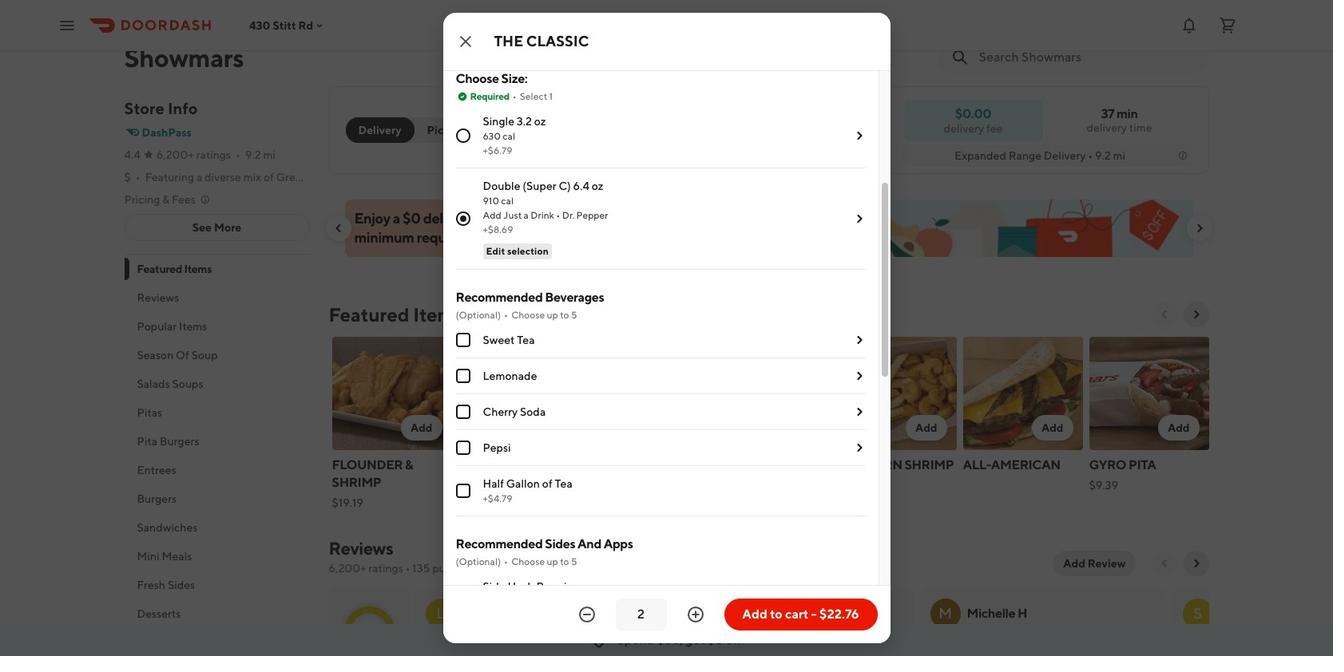 Task type: describe. For each thing, give the bounding box(es) containing it.
add button for popcorn shrimp
[[906, 415, 947, 441]]

0 vertical spatial featured items
[[137, 263, 212, 276]]

add button for all-american
[[1032, 415, 1073, 441]]

world famous fish sandwich image
[[458, 337, 578, 451]]

pita
[[137, 435, 157, 448]]

on
[[499, 210, 515, 227]]

• inside reviews 6,200+ ratings • 135 public reviews
[[405, 562, 410, 575]]

size:
[[501, 71, 528, 86]]

h
[[1018, 606, 1027, 622]]

add review button
[[1054, 551, 1136, 577]]

oz inside single 3.2 oz 630 cal +$6.79
[[534, 115, 546, 128]]

popular
[[137, 320, 177, 333]]

j
[[763, 606, 769, 622]]

enjoy a $0 delivery fee on your first order, $5 subtotal minimum required.
[[354, 210, 687, 246]]

add button for flounder & shrimp
[[401, 415, 442, 441]]

season of soup button
[[124, 341, 310, 370]]

the classic image
[[711, 337, 830, 451]]

Pickup radio
[[405, 117, 476, 143]]

add button for gyro pita
[[1158, 415, 1199, 441]]

0 horizontal spatial 4.4
[[124, 149, 140, 161]]

enjoy
[[354, 210, 390, 227]]

brittany j
[[715, 606, 769, 622]]

single 3.2 oz 630 cal +$6.79
[[483, 115, 546, 157]]

lemonade
[[483, 370, 537, 383]]

dashpass
[[142, 126, 192, 139]]

flounder & shrimp $19.19
[[332, 458, 413, 510]]

+$6.79
[[483, 145, 513, 157]]

none radio inside choose size: group
[[456, 212, 470, 226]]

reviews
[[466, 562, 504, 575]]

world
[[458, 458, 507, 473]]

to inside button
[[770, 607, 783, 622]]

$0
[[403, 210, 421, 227]]

fresh sides button
[[124, 571, 310, 600]]

review
[[1088, 558, 1126, 570]]

• inside the recommended sides and apps (optional) • choose up to 5
[[504, 556, 508, 568]]

items inside popular items button
[[179, 320, 207, 333]]

sandwiches button
[[124, 514, 310, 542]]

cal inside double (super c) 6.4 oz 910 cal add just a drink • dr. pepper +$8.69
[[501, 195, 514, 207]]

l
[[436, 606, 445, 622]]

+$4.79
[[483, 493, 513, 505]]

2/18/23
[[745, 637, 779, 649]]

pepper
[[576, 210, 608, 221]]

just inside double (super c) 6.4 oz • add just a side • regular fries
[[626, 0, 647, 2]]

popular items
[[137, 320, 207, 333]]

• inside double (super c) 6.4 oz 910 cal add just a drink • dr. pepper +$8.69
[[556, 210, 560, 221]]

salads soups button
[[124, 370, 310, 399]]

world famous fish sandwich $8.39
[[458, 458, 565, 510]]

none radio inside choose size: group
[[456, 129, 470, 143]]

0 horizontal spatial ratings
[[196, 149, 231, 161]]

6.4 for fries
[[562, 0, 578, 2]]

popular items button
[[124, 312, 310, 341]]

c) for dr.
[[559, 180, 571, 193]]

subtotal
[[634, 210, 687, 227]]

up inside recommended beverages (optional) • choose up to 5
[[547, 309, 558, 321]]

season
[[137, 349, 174, 362]]

$0.00
[[955, 106, 992, 121]]

see
[[192, 221, 212, 234]]

pricing & fees button
[[124, 192, 212, 208]]

10
[[1139, 0, 1151, 13]]

off
[[726, 633, 742, 648]]

just inside double (super c) 6.4 oz 910 cal add just a drink • dr. pepper +$8.69
[[504, 210, 522, 221]]

store info
[[124, 99, 198, 117]]

side inside recommended sides and apps group
[[483, 581, 505, 594]]

37 min delivery time
[[1087, 106, 1152, 134]]

soups
[[172, 378, 203, 391]]

0 items, open order cart image
[[1218, 16, 1237, 35]]

all-american
[[963, 458, 1061, 473]]

910
[[483, 195, 499, 207]]

popcorn shrimp image
[[837, 337, 957, 451]]

calabash shrimp* image
[[584, 337, 704, 451]]

close the classic image
[[456, 32, 475, 51]]

beverages
[[545, 290, 604, 305]]

gyro pita $9.39
[[1089, 458, 1156, 492]]

$35,
[[657, 633, 683, 648]]

the classic inside dialog
[[494, 33, 589, 50]]

photos
[[1154, 0, 1190, 13]]

more
[[214, 221, 242, 234]]

delivery inside enjoy a $0 delivery fee on your first order, $5 subtotal minimum required.
[[423, 210, 473, 227]]

expanded range delivery • 9.2 mi
[[955, 149, 1126, 162]]

630
[[483, 130, 501, 142]]

1 horizontal spatial shrimp
[[905, 458, 954, 473]]

spend $35, get $5 off
[[617, 633, 742, 648]]

items up the reviews button
[[184, 263, 212, 276]]

Sweet Tea checkbox
[[456, 333, 470, 348]]

burgers inside burgers button
[[137, 493, 177, 506]]

salads
[[137, 378, 170, 391]]

0 horizontal spatial tea
[[517, 334, 535, 347]]

half
[[483, 478, 504, 491]]

dr.
[[562, 210, 575, 221]]

delivery inside radio
[[358, 124, 401, 137]]

add button for calabash shrimp*
[[653, 415, 695, 441]]

1 horizontal spatial mi
[[1113, 149, 1126, 162]]

salads soups
[[137, 378, 203, 391]]

1 horizontal spatial 9.2
[[1095, 149, 1111, 162]]

meals
[[162, 550, 192, 563]]

choose inside recommended beverages (optional) • choose up to 5
[[511, 309, 545, 321]]

order methods option group
[[346, 117, 476, 143]]

recommended sides and apps group
[[456, 536, 866, 657]]

info
[[168, 99, 198, 117]]

$5 inside enjoy a $0 delivery fee on your first order, $5 subtotal minimum required.
[[615, 210, 632, 227]]

1 horizontal spatial previous button of carousel image
[[1158, 308, 1171, 321]]

pitas
[[137, 407, 162, 419]]

1 horizontal spatial the classic
[[711, 458, 791, 473]]

fee inside enjoy a $0 delivery fee on your first order, $5 subtotal minimum required.
[[476, 210, 496, 227]]

open menu image
[[58, 16, 77, 35]]

burgers inside pita burgers button
[[160, 435, 199, 448]]

1 horizontal spatial classic
[[738, 458, 791, 473]]

double for double (super c) 6.4 oz 910 cal add just a drink • dr. pepper +$8.69
[[483, 180, 520, 193]]

pitas button
[[124, 399, 310, 427]]

next button of carousel image
[[1190, 308, 1203, 321]]

mini meals button
[[124, 542, 310, 571]]

(optional) inside the recommended sides and apps (optional) • choose up to 5
[[456, 556, 501, 568]]

430 stitt rd button
[[249, 19, 326, 32]]

5 inside recommended beverages (optional) • choose up to 5
[[571, 309, 577, 321]]

Pepsi checkbox
[[456, 441, 470, 456]]

classic inside dialog
[[526, 33, 589, 50]]

1 vertical spatial 4.4
[[357, 623, 381, 641]]

regular
[[472, 5, 512, 18]]

6,200+ inside reviews 6,200+ ratings • 135 public reviews
[[329, 562, 366, 575]]

season of soup
[[137, 349, 218, 362]]

• inside recommended beverages (optional) • choose up to 5
[[504, 309, 508, 321]]

select promotional banner element
[[747, 257, 791, 286]]

1 vertical spatial $5
[[708, 633, 723, 648]]

10 photos button
[[1113, 0, 1199, 19]]

reviews link
[[329, 538, 393, 559]]

of
[[176, 349, 189, 362]]

Current quantity is 2 number field
[[625, 606, 657, 624]]

sandwich
[[489, 475, 561, 491]]

all american image
[[963, 337, 1083, 451]]

& for pricing
[[162, 193, 169, 206]]

up inside the recommended sides and apps (optional) • choose up to 5
[[547, 556, 558, 568]]

s
[[1194, 606, 1202, 622]]

choose size: group
[[456, 71, 866, 270]]

1 horizontal spatial the
[[711, 458, 736, 473]]

choose inside the recommended sides and apps (optional) • choose up to 5
[[511, 556, 545, 568]]

single
[[483, 115, 514, 128]]

popcorn
[[837, 458, 902, 473]]

doordash for l
[[534, 637, 578, 649]]

0 horizontal spatial 9.2
[[245, 149, 261, 161]]

a inside double (super c) 6.4 oz 910 cal add just a drink • dr. pepper +$8.69
[[524, 210, 529, 221]]

double for double (super c) 6.4 oz • add just a side • regular fries
[[472, 0, 509, 2]]

pita burgers
[[137, 435, 199, 448]]

featured items heading
[[329, 302, 463, 328]]

order for l
[[580, 637, 606, 649]]

calabash shrimp*
[[584, 458, 653, 491]]

desserts button
[[124, 600, 310, 629]]

previous image
[[1158, 558, 1171, 570]]

choose inside group
[[456, 71, 499, 86]]

Lemonade checkbox
[[456, 369, 470, 384]]

add inside 'button'
[[1063, 558, 1086, 570]]

$8.39
[[458, 497, 487, 510]]

items inside the featured items heading
[[413, 304, 463, 326]]

3.2
[[517, 115, 532, 128]]

$9.39
[[1089, 479, 1118, 492]]

side hush puppies
[[483, 581, 578, 594]]

$ •
[[124, 171, 140, 184]]

to inside recommended beverages (optional) • choose up to 5
[[560, 309, 569, 321]]

edit selection
[[486, 245, 549, 257]]

cart
[[785, 607, 809, 622]]

cal inside single 3.2 oz 630 cal +$6.79
[[503, 130, 515, 142]]

recommended for recommended beverages
[[456, 290, 543, 305]]



Task type: vqa. For each thing, say whether or not it's contained in the screenshot.
POPCORN SHRIMP
yes



Task type: locate. For each thing, give the bounding box(es) containing it.
cal right 630
[[503, 130, 515, 142]]

1 • doordash order from the left
[[528, 637, 606, 649]]

1 vertical spatial the
[[711, 458, 736, 473]]

0 vertical spatial burgers
[[160, 435, 199, 448]]

previous button of carousel image left next button of carousel image at the right top of the page
[[1158, 308, 1171, 321]]

reviews button
[[124, 284, 310, 312]]

gyro pita image
[[1089, 337, 1209, 451]]

fee inside $0.00 delivery fee
[[987, 122, 1003, 135]]

spend
[[617, 633, 655, 648]]

0 horizontal spatial &
[[162, 193, 169, 206]]

classic
[[526, 33, 589, 50], [738, 458, 791, 473]]

1 vertical spatial previous button of carousel image
[[1158, 308, 1171, 321]]

0 vertical spatial the
[[494, 33, 523, 50]]

0 vertical spatial shrimp
[[905, 458, 954, 473]]

1 vertical spatial classic
[[738, 458, 791, 473]]

0 vertical spatial 6.4
[[562, 0, 578, 2]]

to down 'beverages'
[[560, 309, 569, 321]]

featured inside heading
[[329, 304, 409, 326]]

0 vertical spatial $5
[[615, 210, 632, 227]]

5
[[571, 309, 577, 321], [571, 556, 577, 568]]

doordash for b
[[787, 637, 831, 649]]

select
[[520, 90, 547, 102]]

add inside double (super c) 6.4 oz • add just a side • regular fries
[[602, 0, 623, 2]]

desserts
[[137, 608, 181, 621]]

doordash down '-' on the bottom right of page
[[787, 637, 831, 649]]

1 horizontal spatial ratings
[[369, 562, 403, 575]]

notification bell image
[[1180, 16, 1199, 35]]

1 vertical spatial recommended
[[456, 537, 543, 552]]

sides down meals
[[168, 579, 195, 592]]

5 down 'beverages'
[[571, 309, 577, 321]]

-
[[811, 607, 817, 622]]

the inside dialog
[[494, 33, 523, 50]]

0 horizontal spatial reviews
[[137, 292, 179, 304]]

ratings left 9.2 mi
[[196, 149, 231, 161]]

recommended up reviews
[[456, 537, 543, 552]]

$5 left off
[[708, 633, 723, 648]]

recommended up sweet
[[456, 290, 543, 305]]

0 vertical spatial reviews
[[137, 292, 179, 304]]

2 (optional) from the top
[[456, 556, 501, 568]]

1 horizontal spatial 4.4
[[357, 623, 381, 641]]

featured items up sweet tea checkbox
[[329, 304, 463, 326]]

0 horizontal spatial delivery
[[423, 210, 473, 227]]

430
[[249, 19, 270, 32]]

(super for •
[[523, 180, 557, 193]]

• doordash order for b
[[781, 637, 859, 649]]

up up the puppies
[[547, 556, 558, 568]]

1 vertical spatial 6,200+
[[329, 562, 366, 575]]

3 add button from the left
[[653, 415, 695, 441]]

choose up side hush puppies
[[511, 556, 545, 568]]

add review
[[1063, 558, 1126, 570]]

2 add button from the left
[[527, 415, 568, 441]]

2 5 from the top
[[571, 556, 577, 568]]

first
[[549, 210, 573, 227]]

double (super c) 6.4 oz • add just a side • regular fries
[[472, 0, 687, 18]]

6.4 inside double (super c) 6.4 oz • add just a side • regular fries
[[562, 0, 578, 2]]

(super for regular
[[511, 0, 545, 2]]

of
[[542, 478, 553, 491]]

order for b
[[833, 637, 859, 649]]

4 add button from the left
[[780, 415, 821, 441]]

1 5 from the top
[[571, 309, 577, 321]]

tea inside half gallon of tea +$4.79
[[555, 478, 573, 491]]

9.2 down '37 min delivery time'
[[1095, 149, 1111, 162]]

0 horizontal spatial delivery
[[358, 124, 401, 137]]

6.4 for dr.
[[573, 180, 589, 193]]

0 vertical spatial ratings
[[196, 149, 231, 161]]

the classic dialog
[[443, 0, 980, 657]]

up down 'beverages'
[[547, 309, 558, 321]]

next image
[[1190, 558, 1203, 570]]

0 vertical spatial (super
[[511, 0, 545, 2]]

recommended inside the recommended sides and apps (optional) • choose up to 5
[[456, 537, 543, 552]]

pricing
[[124, 193, 160, 206]]

2 doordash from the left
[[787, 637, 831, 649]]

oz inside double (super c) 6.4 oz • add just a side • regular fries
[[581, 0, 592, 2]]

0 horizontal spatial sides
[[168, 579, 195, 592]]

featured up popular
[[137, 263, 182, 276]]

1 horizontal spatial just
[[626, 0, 647, 2]]

1 vertical spatial c)
[[559, 180, 571, 193]]

(super inside double (super c) 6.4 oz • add just a side • regular fries
[[511, 0, 545, 2]]

$5 right 'order,'
[[615, 210, 632, 227]]

sides inside the recommended sides and apps (optional) • choose up to 5
[[545, 537, 575, 552]]

1 vertical spatial 6.4
[[573, 180, 589, 193]]

reviews up popular
[[137, 292, 179, 304]]

2 horizontal spatial delivery
[[1087, 121, 1127, 134]]

(optional) right 135
[[456, 556, 501, 568]]

2 recommended from the top
[[456, 537, 543, 552]]

1 horizontal spatial • doordash order
[[781, 637, 859, 649]]

delivery right range on the top right of page
[[1044, 149, 1086, 162]]

fee down $0.00
[[987, 122, 1003, 135]]

expanded range delivery • 9.2 mi image
[[1176, 149, 1189, 162]]

0 vertical spatial delivery
[[358, 124, 401, 137]]

gyro
[[1089, 458, 1127, 473]]

to up the puppies
[[560, 556, 569, 568]]

1 horizontal spatial reviews
[[329, 538, 393, 559]]

0 horizontal spatial shrimp
[[332, 475, 381, 491]]

0 vertical spatial (optional)
[[456, 309, 501, 321]]

side inside double (super c) 6.4 oz • add just a side • regular fries
[[657, 0, 680, 2]]

store
[[124, 99, 164, 117]]

popcorn shrimp
[[837, 458, 954, 473]]

135
[[412, 562, 430, 575]]

time
[[1129, 121, 1152, 134]]

& right "flounder"
[[405, 458, 413, 473]]

0 horizontal spatial the classic
[[494, 33, 589, 50]]

tea right sweet
[[517, 334, 535, 347]]

1 vertical spatial reviews
[[329, 538, 393, 559]]

1 vertical spatial delivery
[[1044, 149, 1086, 162]]

puppies
[[536, 581, 578, 594]]

6,200+ down reviews link
[[329, 562, 366, 575]]

previous button of carousel image
[[332, 222, 345, 235], [1158, 308, 1171, 321]]

2 order from the left
[[833, 637, 859, 649]]

doordash down decrease quantity by 1 image
[[534, 637, 578, 649]]

m
[[939, 606, 952, 622]]

the classic down fries
[[494, 33, 589, 50]]

double inside double (super c) 6.4 oz 910 cal add just a drink • dr. pepper +$8.69
[[483, 180, 520, 193]]

0 vertical spatial classic
[[526, 33, 589, 50]]

• select 1
[[513, 90, 553, 102]]

0 horizontal spatial a
[[393, 210, 400, 227]]

1 horizontal spatial a
[[524, 210, 529, 221]]

1 vertical spatial tea
[[555, 478, 573, 491]]

showmars
[[124, 42, 244, 73]]

add to cart - $22.76
[[742, 607, 859, 622]]

0 horizontal spatial featured
[[137, 263, 182, 276]]

0 vertical spatial choose
[[456, 71, 499, 86]]

0 horizontal spatial mi
[[263, 149, 276, 161]]

double (super c) 6.4 oz 910 cal add just a drink • dr. pepper +$8.69
[[483, 180, 608, 236]]

sides for fresh
[[168, 579, 195, 592]]

reviews inside button
[[137, 292, 179, 304]]

c) inside double (super c) 6.4 oz 910 cal add just a drink • dr. pepper +$8.69
[[559, 180, 571, 193]]

double
[[472, 0, 509, 2], [483, 180, 520, 193]]

1 horizontal spatial side
[[657, 0, 680, 2]]

mi right 6,200+ ratings •
[[263, 149, 276, 161]]

$
[[124, 171, 131, 184]]

1 horizontal spatial featured items
[[329, 304, 463, 326]]

1 vertical spatial side
[[483, 581, 505, 594]]

1 horizontal spatial delivery
[[944, 122, 984, 135]]

shrimp*
[[584, 475, 638, 491]]

soda
[[520, 406, 546, 419]]

recommended beverages group
[[456, 289, 866, 517]]

Item Search search field
[[979, 49, 1196, 66]]

5 add button from the left
[[906, 415, 947, 441]]

burgers right pita
[[160, 435, 199, 448]]

burgers button
[[124, 485, 310, 514]]

recommended
[[456, 290, 543, 305], [456, 537, 543, 552]]

None radio
[[456, 129, 470, 143]]

recommended sides and apps (optional) • choose up to 5
[[456, 537, 633, 568]]

1 vertical spatial oz
[[534, 115, 546, 128]]

2 vertical spatial choose
[[511, 556, 545, 568]]

delivery left pickup option
[[358, 124, 401, 137]]

5/17/23
[[493, 637, 527, 649]]

mini meals
[[137, 550, 192, 563]]

6,200+ down dashpass
[[156, 149, 194, 161]]

recommended inside recommended beverages (optional) • choose up to 5
[[456, 290, 543, 305]]

mi
[[263, 149, 276, 161], [1113, 149, 1126, 162]]

6.4 inside double (super c) 6.4 oz 910 cal add just a drink • dr. pepper +$8.69
[[573, 180, 589, 193]]

add
[[602, 0, 623, 2], [483, 210, 502, 221], [411, 422, 433, 435], [537, 422, 559, 435], [663, 422, 685, 435], [789, 422, 811, 435], [915, 422, 937, 435], [1042, 422, 1064, 435], [1168, 422, 1190, 435], [1063, 558, 1086, 570], [742, 607, 768, 622]]

1 vertical spatial double
[[483, 180, 520, 193]]

2 vertical spatial oz
[[592, 180, 604, 193]]

reviews inside reviews 6,200+ ratings • 135 public reviews
[[329, 538, 393, 559]]

delivery inside '37 min delivery time'
[[1087, 121, 1127, 134]]

sides inside button
[[168, 579, 195, 592]]

reviews for reviews 6,200+ ratings • 135 public reviews
[[329, 538, 393, 559]]

see more
[[192, 221, 242, 234]]

soup
[[191, 349, 218, 362]]

sides left and
[[545, 537, 575, 552]]

pepsi
[[483, 442, 511, 455]]

(super up drink
[[523, 180, 557, 193]]

1 up from the top
[[547, 309, 558, 321]]

shrimp left all-
[[905, 458, 954, 473]]

the
[[494, 33, 523, 50], [711, 458, 736, 473]]

mini
[[137, 550, 159, 563]]

reviews down $19.19
[[329, 538, 393, 559]]

• doordash order for l
[[528, 637, 606, 649]]

0 vertical spatial sides
[[545, 537, 575, 552]]

increase quantity by 1 image
[[686, 606, 705, 625]]

order
[[580, 637, 606, 649], [833, 637, 859, 649]]

0 horizontal spatial the
[[494, 33, 523, 50]]

to inside the recommended sides and apps (optional) • choose up to 5
[[560, 556, 569, 568]]

1 horizontal spatial doordash
[[787, 637, 831, 649]]

oz for cal
[[592, 180, 604, 193]]

recommended for recommended sides and apps
[[456, 537, 543, 552]]

just
[[626, 0, 647, 2], [504, 210, 522, 221]]

min
[[1117, 106, 1138, 121]]

(optional)
[[456, 309, 501, 321], [456, 556, 501, 568]]

american
[[991, 458, 1061, 473]]

choose
[[456, 71, 499, 86], [511, 309, 545, 321], [511, 556, 545, 568]]

6,200+
[[156, 149, 194, 161], [329, 562, 366, 575]]

a
[[649, 0, 655, 2], [524, 210, 529, 221], [393, 210, 400, 227]]

(super up fries
[[511, 0, 545, 2]]

1 order from the left
[[580, 637, 606, 649]]

1 add button from the left
[[401, 415, 442, 441]]

1 vertical spatial cal
[[501, 195, 514, 207]]

ratings down reviews link
[[369, 562, 403, 575]]

1 doordash from the left
[[534, 637, 578, 649]]

pickup
[[427, 124, 463, 137]]

1 vertical spatial the classic
[[711, 458, 791, 473]]

tea right of
[[555, 478, 573, 491]]

$10.78 button
[[721, 0, 980, 42]]

None checkbox
[[456, 484, 470, 499]]

0 vertical spatial featured
[[137, 263, 182, 276]]

delivery down $0.00
[[944, 122, 984, 135]]

5 inside the recommended sides and apps (optional) • choose up to 5
[[571, 556, 577, 568]]

0 vertical spatial fee
[[987, 122, 1003, 135]]

7 add button from the left
[[1158, 415, 1199, 441]]

burgers down entrees
[[137, 493, 177, 506]]

decrease quantity by 1 image
[[577, 606, 596, 625]]

featured down minimum
[[329, 304, 409, 326]]

• doordash order down '-' on the bottom right of page
[[781, 637, 859, 649]]

1 horizontal spatial fee
[[987, 122, 1003, 135]]

& inside flounder & shrimp $19.19
[[405, 458, 413, 473]]

2 • doordash order from the left
[[781, 637, 859, 649]]

fees
[[172, 193, 196, 206]]

items up sweet tea checkbox
[[413, 304, 463, 326]]

c) inside double (super c) 6.4 oz • add just a side • regular fries
[[548, 0, 560, 2]]

1 vertical spatial just
[[504, 210, 522, 221]]

order down $22.76
[[833, 637, 859, 649]]

double up regular
[[472, 0, 509, 2]]

5 up the puppies
[[571, 556, 577, 568]]

& for flounder
[[405, 458, 413, 473]]

classic down the classic image
[[738, 458, 791, 473]]

add to cart - $22.76 button
[[724, 599, 878, 631]]

fish
[[458, 475, 487, 491]]

0 vertical spatial 6,200+
[[156, 149, 194, 161]]

fee
[[987, 122, 1003, 135], [476, 210, 496, 227]]

mi down '37 min delivery time'
[[1113, 149, 1126, 162]]

10 photos
[[1139, 0, 1190, 13]]

0 vertical spatial cal
[[503, 130, 515, 142]]

famous
[[509, 458, 565, 473]]

1 vertical spatial (super
[[523, 180, 557, 193]]

& inside 'button'
[[162, 193, 169, 206]]

reviews for reviews
[[137, 292, 179, 304]]

0 horizontal spatial side
[[483, 581, 505, 594]]

• doordash order down decrease quantity by 1 image
[[528, 637, 606, 649]]

1 (optional) from the top
[[456, 309, 501, 321]]

order down decrease quantity by 1 image
[[580, 637, 606, 649]]

2 vertical spatial to
[[770, 607, 783, 622]]

0 vertical spatial side
[[657, 0, 680, 2]]

items up of
[[179, 320, 207, 333]]

recommended beverages (optional) • choose up to 5
[[456, 290, 604, 321]]

0 vertical spatial up
[[547, 309, 558, 321]]

oz
[[581, 0, 592, 2], [534, 115, 546, 128], [592, 180, 604, 193]]

1 vertical spatial featured items
[[329, 304, 463, 326]]

shrimp
[[905, 458, 954, 473], [332, 475, 381, 491]]

delivery left time
[[1087, 121, 1127, 134]]

and
[[578, 537, 601, 552]]

0 horizontal spatial order
[[580, 637, 606, 649]]

next button of carousel image
[[1193, 222, 1206, 235]]

1 recommended from the top
[[456, 290, 543, 305]]

c)
[[548, 0, 560, 2], [559, 180, 571, 193]]

1 vertical spatial (optional)
[[456, 556, 501, 568]]

0 vertical spatial previous button of carousel image
[[332, 222, 345, 235]]

minimum
[[354, 229, 414, 246]]

sides for recommended
[[545, 537, 575, 552]]

double inside double (super c) 6.4 oz • add just a side • regular fries
[[472, 0, 509, 2]]

a inside double (super c) 6.4 oz • add just a side • regular fries
[[649, 0, 655, 2]]

to
[[560, 309, 569, 321], [560, 556, 569, 568], [770, 607, 783, 622]]

1 horizontal spatial sides
[[545, 537, 575, 552]]

$19.19
[[332, 497, 363, 510]]

fee down the 910
[[476, 210, 496, 227]]

half gallon of tea +$4.79
[[483, 478, 573, 505]]

9.2 right 6,200+ ratings •
[[245, 149, 261, 161]]

6 add button from the left
[[1032, 415, 1073, 441]]

1 vertical spatial up
[[547, 556, 558, 568]]

shrimp down "flounder"
[[332, 475, 381, 491]]

michelle
[[967, 606, 1016, 622]]

to right 'j'
[[770, 607, 783, 622]]

the classic down the classic image
[[711, 458, 791, 473]]

9.2
[[245, 149, 261, 161], [1095, 149, 1111, 162]]

430 stitt rd
[[249, 19, 313, 32]]

0 vertical spatial &
[[162, 193, 169, 206]]

0 vertical spatial to
[[560, 309, 569, 321]]

delivery inside $0.00 delivery fee
[[944, 122, 984, 135]]

add button for the classic
[[780, 415, 821, 441]]

1 vertical spatial choose
[[511, 309, 545, 321]]

ratings
[[196, 149, 231, 161], [369, 562, 403, 575]]

0 horizontal spatial doordash
[[534, 637, 578, 649]]

your
[[518, 210, 546, 227]]

(optional) inside recommended beverages (optional) • choose up to 5
[[456, 309, 501, 321]]

0 vertical spatial 5
[[571, 309, 577, 321]]

oz inside double (super c) 6.4 oz 910 cal add just a drink • dr. pepper +$8.69
[[592, 180, 604, 193]]

0 horizontal spatial $5
[[615, 210, 632, 227]]

0 horizontal spatial previous button of carousel image
[[332, 222, 345, 235]]

1 vertical spatial sides
[[168, 579, 195, 592]]

add button for world famous fish sandwich
[[527, 415, 568, 441]]

1 vertical spatial featured
[[329, 304, 409, 326]]

choose up the sweet tea
[[511, 309, 545, 321]]

a inside enjoy a $0 delivery fee on your first order, $5 subtotal minimum required.
[[393, 210, 400, 227]]

flounder & shrimp image
[[332, 337, 452, 451]]

0 vertical spatial the classic
[[494, 33, 589, 50]]

c) for fries
[[548, 0, 560, 2]]

1 horizontal spatial delivery
[[1044, 149, 1086, 162]]

1 horizontal spatial $5
[[708, 633, 723, 648]]

0 vertical spatial 4.4
[[124, 149, 140, 161]]

featured items down see
[[137, 263, 212, 276]]

1 vertical spatial fee
[[476, 210, 496, 227]]

Delivery radio
[[346, 117, 414, 143]]

0 horizontal spatial featured items
[[137, 263, 212, 276]]

previous button of carousel image left enjoy
[[332, 222, 345, 235]]

delivery up required.
[[423, 210, 473, 227]]

0 horizontal spatial fee
[[476, 210, 496, 227]]

classic down double (super c) 6.4 oz • add just a side • regular fries on the top
[[526, 33, 589, 50]]

b
[[688, 606, 698, 622]]

0 vertical spatial recommended
[[456, 290, 543, 305]]

brittany
[[715, 606, 760, 622]]

Cherry Soda checkbox
[[456, 405, 470, 420]]

double up the 910
[[483, 180, 520, 193]]

1 horizontal spatial &
[[405, 458, 413, 473]]

oz for add
[[581, 0, 592, 2]]

2 up from the top
[[547, 556, 558, 568]]

pita burgers button
[[124, 427, 310, 456]]

featured items
[[137, 263, 212, 276], [329, 304, 463, 326]]

(super inside double (super c) 6.4 oz 910 cal add just a drink • dr. pepper +$8.69
[[523, 180, 557, 193]]

calabash
[[584, 458, 653, 473]]

choose up required
[[456, 71, 499, 86]]

1 vertical spatial burgers
[[137, 493, 177, 506]]

0 horizontal spatial 6,200+
[[156, 149, 194, 161]]

ratings inside reviews 6,200+ ratings • 135 public reviews
[[369, 562, 403, 575]]

edit
[[486, 245, 505, 257]]

1 horizontal spatial 6,200+
[[329, 562, 366, 575]]

0 horizontal spatial • doordash order
[[528, 637, 606, 649]]

& left fees on the top left of the page
[[162, 193, 169, 206]]

0 vertical spatial just
[[626, 0, 647, 2]]

shrimp inside flounder & shrimp $19.19
[[332, 475, 381, 491]]

add inside double (super c) 6.4 oz 910 cal add just a drink • dr. pepper +$8.69
[[483, 210, 502, 221]]

1 vertical spatial ratings
[[369, 562, 403, 575]]

cal right the 910
[[501, 195, 514, 207]]

(optional) up sweet tea checkbox
[[456, 309, 501, 321]]

None radio
[[456, 212, 470, 226]]



